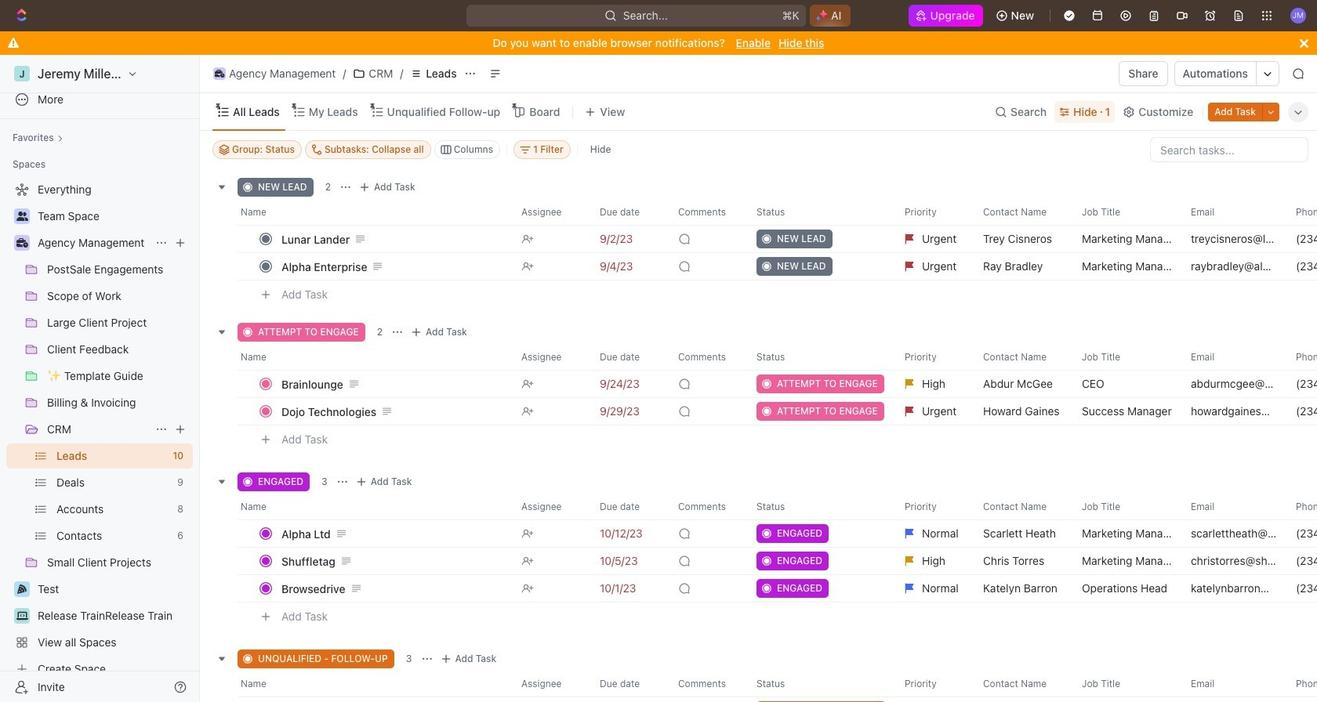 Task type: locate. For each thing, give the bounding box(es) containing it.
sidebar navigation
[[0, 55, 203, 703]]

pizza slice image
[[17, 585, 27, 594]]

user group image
[[16, 212, 28, 221]]

Search tasks... text field
[[1151, 138, 1308, 162]]

tree
[[6, 177, 193, 682]]



Task type: describe. For each thing, give the bounding box(es) containing it.
business time image
[[215, 70, 225, 78]]

tree inside sidebar navigation
[[6, 177, 193, 682]]

laptop code image
[[16, 612, 28, 621]]

business time image
[[16, 238, 28, 248]]

jeremy miller's workspace, , element
[[14, 66, 30, 82]]



Task type: vqa. For each thing, say whether or not it's contained in the screenshot.
user group ICON
yes



